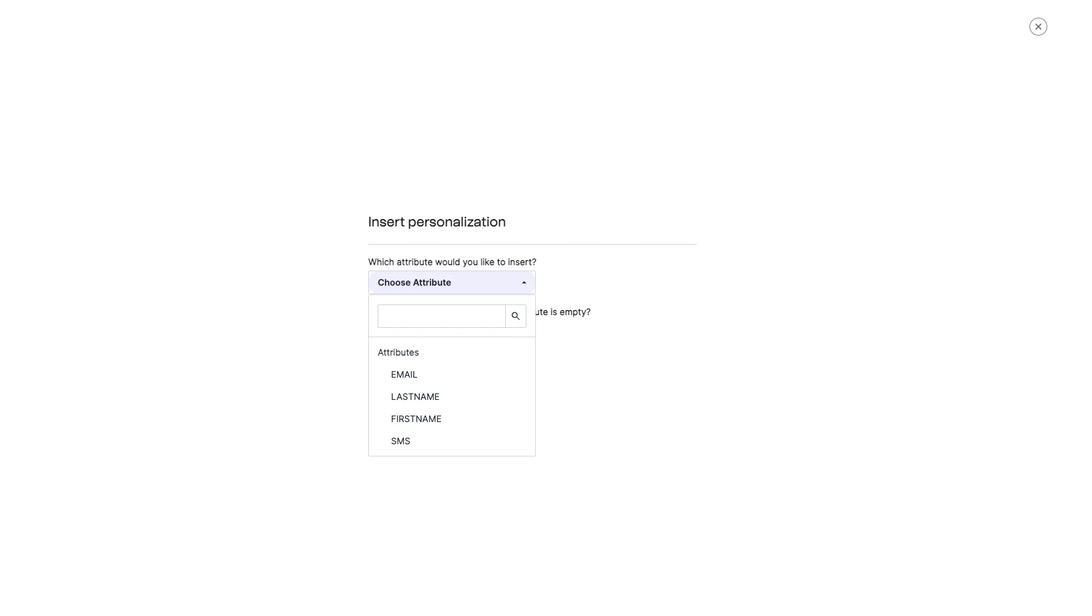 Task type: vqa. For each thing, say whether or not it's contained in the screenshot.
the bottom 'and'
yes



Task type: locate. For each thing, give the bounding box(es) containing it.
email down characters)
[[437, 306, 457, 316]]

2 vertical spatial email
[[374, 387, 393, 396]]

your
[[482, 200, 499, 209], [621, 200, 638, 209], [626, 293, 642, 303], [779, 293, 795, 303], [672, 306, 688, 316], [483, 387, 499, 396], [631, 387, 647, 396]]

0 vertical spatial recipient's
[[640, 200, 678, 209]]

1 horizontal spatial and
[[702, 200, 716, 209]]

1 write from the top
[[329, 200, 348, 209]]

insert?
[[508, 256, 537, 268]]

insert inside button
[[377, 370, 403, 381]]

1 horizontal spatial inbox
[[680, 200, 700, 209]]

example:
[[329, 213, 362, 223]]

write
[[329, 200, 348, 209], [329, 293, 348, 303]]

attribute up choose attribute
[[397, 256, 433, 268]]

2 of from the left
[[616, 293, 624, 303]]

which for which attribute would you like to insert?
[[369, 256, 395, 268]]

1 vertical spatial email
[[437, 306, 457, 316]]

from email
[[329, 341, 375, 353]]

0 horizontal spatial that
[[401, 200, 416, 209]]

1 vertical spatial that
[[477, 293, 492, 303]]

1 vertical spatial write
[[329, 293, 348, 303]]

preview
[[329, 248, 362, 259]]

describes
[[444, 200, 480, 209]]

in down email.
[[663, 306, 669, 316]]

write up example:
[[329, 200, 348, 209]]

choose attribute
[[378, 277, 452, 288]]

of
[[562, 293, 569, 303], [616, 293, 624, 303]]

0 horizontal spatial content
[[586, 293, 614, 303]]

is down short on the left
[[357, 306, 363, 316]]

is down overview
[[551, 306, 558, 318]]

1 horizontal spatial of
[[616, 293, 624, 303]]

email inside write a short text (about 35 characters) that gives an overview of the content of your email. this will significantly increase your opening rate. this feature is supported by most email clients, like gmail and yahoo. the text will be displayed in your recipient's inbox, just below the subject.
[[437, 306, 457, 316]]

firstname link
[[369, 408, 536, 430]]

the
[[726, 200, 738, 209], [572, 293, 584, 303], [496, 306, 510, 318], [794, 306, 806, 316], [359, 387, 371, 396]]

like down "gives"
[[487, 306, 499, 316]]

text right preview
[[365, 248, 381, 259]]

your right visible
[[621, 200, 638, 209]]

text right the
[[584, 306, 598, 316]]

1 horizontal spatial attribute
[[513, 306, 548, 318]]

1 vertical spatial from
[[329, 422, 350, 433]]

1 horizontal spatial email
[[437, 306, 457, 316]]

sms link
[[369, 430, 536, 452]]

[DEFAULT_FROM_NAME] text field
[[329, 439, 868, 461]]

from left email
[[329, 341, 350, 353]]

that up which value should be used if the attribute is empty?
[[477, 293, 492, 303]]

content up empty?
[[586, 293, 614, 303]]

sale:
[[394, 213, 411, 223]]

attribute
[[397, 256, 433, 268], [513, 306, 548, 318]]

2 horizontal spatial in
[[663, 306, 669, 316]]

1 from from the top
[[329, 341, 350, 353]]

empty?
[[560, 306, 591, 318]]

that inside write a short text (about 35 characters) that gives an overview of the content of your email. this will significantly increase your opening rate. this feature is supported by most email clients, like gmail and yahoo. the text will be displayed in your recipient's inbox, just below the subject.
[[477, 293, 492, 303]]

insert down line
[[369, 214, 405, 230]]

1 vertical spatial like
[[487, 306, 499, 316]]

address
[[395, 387, 425, 396]]

1 vertical spatial choose
[[329, 387, 357, 396]]

email up collection'.
[[501, 200, 520, 209]]

clients,
[[459, 306, 485, 316]]

0 horizontal spatial in
[[474, 387, 480, 396]]

your up collection'.
[[482, 200, 499, 209]]

will
[[562, 200, 574, 209], [806, 200, 817, 209], [686, 293, 697, 303], [600, 306, 612, 316]]

the left first
[[726, 200, 738, 209]]

0 vertical spatial and
[[702, 200, 716, 209]]

from left "name"
[[329, 422, 350, 433]]

content
[[757, 200, 785, 209], [586, 293, 614, 303]]

write a subject line that clearly describes your email content. it will be visible in your recipient's inbox and is the first content they will see. for example: 'private sale: 25% off our new collection'.
[[329, 200, 849, 223]]

0 horizontal spatial is
[[357, 306, 363, 316]]

None text field
[[338, 269, 770, 282], [369, 321, 536, 344], [338, 269, 770, 282], [369, 321, 536, 344]]

that up sale:
[[401, 200, 416, 209]]

email link
[[369, 364, 536, 386]]

0 vertical spatial which
[[369, 256, 395, 268]]

1 horizontal spatial this
[[848, 293, 864, 303]]

0 vertical spatial choose
[[378, 277, 411, 288]]

0 vertical spatial like
[[481, 256, 495, 268]]

1 horizontal spatial choose
[[378, 277, 411, 288]]

insert button
[[369, 364, 412, 386]]

choose inside button
[[378, 277, 411, 288]]

0 horizontal spatial recipient's
[[640, 200, 678, 209]]

0 vertical spatial from
[[329, 341, 350, 353]]

email
[[353, 341, 375, 353]]

and inside write a subject line that clearly describes your email content. it will be visible in your recipient's inbox and is the first content they will see. for example: 'private sale: 25% off our new collection'.
[[702, 200, 716, 209]]

to left 'insert?'
[[497, 256, 506, 268]]

1 a from the top
[[350, 200, 355, 209]]

0 horizontal spatial inbox
[[539, 387, 559, 396]]

0 vertical spatial they
[[787, 200, 803, 209]]

0 horizontal spatial choose
[[329, 387, 357, 396]]

recipient's
[[640, 200, 678, 209], [690, 306, 728, 316]]

sms
[[391, 436, 411, 447]]

1 which from the top
[[369, 256, 395, 268]]

0 vertical spatial that
[[401, 200, 416, 209]]

insert down attributes
[[377, 370, 403, 381]]

insert
[[369, 214, 405, 230], [377, 370, 403, 381]]

they left see. at the top of page
[[787, 200, 803, 209]]

inbox
[[680, 200, 700, 209], [539, 387, 559, 396]]

this
[[668, 293, 683, 303], [848, 293, 864, 303]]

0 horizontal spatial and
[[524, 306, 538, 316]]

2 write from the top
[[329, 293, 348, 303]]

1 horizontal spatial recipient's
[[690, 306, 728, 316]]

that
[[401, 200, 416, 209], [477, 293, 492, 303]]

subject.
[[808, 306, 837, 316]]

0 vertical spatial to
[[497, 256, 506, 268]]

like inside write a short text (about 35 characters) that gives an overview of the content of your email. this will significantly increase your opening rate. this feature is supported by most email clients, like gmail and yahoo. the text will be displayed in your recipient's inbox, just below the subject.
[[487, 306, 499, 316]]

in
[[613, 200, 619, 209], [663, 306, 669, 316], [474, 387, 480, 396]]

1 horizontal spatial to
[[497, 256, 506, 268]]

0 vertical spatial content
[[757, 200, 785, 209]]

the up the
[[572, 293, 584, 303]]

2 a from the top
[[350, 293, 355, 303]]

in inside write a subject line that clearly describes your email content. it will be visible in your recipient's inbox and is the first content they will see. for example: 'private sale: 25% off our new collection'.
[[613, 200, 619, 209]]

1 vertical spatial inbox
[[539, 387, 559, 396]]

the right if in the bottom left of the page
[[496, 306, 510, 318]]

2 vertical spatial text
[[584, 306, 598, 316]]

1 vertical spatial in
[[663, 306, 669, 316]]

search button
[[506, 305, 526, 328]]

1 this from the left
[[668, 293, 683, 303]]

receive
[[602, 387, 628, 396]]

is
[[718, 200, 724, 209], [357, 306, 363, 316], [551, 306, 558, 318]]

1 horizontal spatial in
[[613, 200, 619, 209]]

like right you
[[481, 256, 495, 268]]

which right preview
[[369, 256, 395, 268]]

0 vertical spatial insert
[[369, 214, 405, 230]]

1 vertical spatial attribute
[[513, 306, 548, 318]]

write inside write a short text (about 35 characters) that gives an overview of the content of your email. this will significantly increase your opening rate. this feature is supported by most email clients, like gmail and yahoo. the text will be displayed in your recipient's inbox, just below the subject.
[[329, 293, 348, 303]]

next
[[993, 14, 1013, 26]]

choose
[[378, 277, 411, 288], [329, 387, 357, 396]]

a inside write a subject line that clearly describes your email content. it will be visible in your recipient's inbox and is the first content they will see. for example: 'private sale: 25% off our new collection'.
[[350, 200, 355, 209]]

text up the supported on the left bottom of the page
[[378, 293, 393, 303]]

a inside write a short text (about 35 characters) that gives an overview of the content of your email. this will significantly increase your opening rate. this feature is supported by most email clients, like gmail and yahoo. the text will be displayed in your recipient's inbox, just below the subject.
[[350, 293, 355, 303]]

1 horizontal spatial they
[[787, 200, 803, 209]]

in right visible
[[613, 200, 619, 209]]

be
[[576, 200, 585, 209], [452, 306, 463, 318], [614, 306, 624, 316], [436, 387, 446, 396]]

0 vertical spatial in
[[613, 200, 619, 209]]

write inside write a subject line that clearly describes your email content. it will be visible in your recipient's inbox and is the first content they will see. for example: 'private sale: 25% off our new collection'.
[[329, 200, 348, 209]]

will right it in the top of the page
[[562, 200, 574, 209]]

gives
[[494, 293, 513, 303]]

1 vertical spatial recipient's
[[690, 306, 728, 316]]

like
[[481, 256, 495, 268], [487, 306, 499, 316]]

will right empty?
[[600, 306, 612, 316]]

0 vertical spatial write
[[329, 200, 348, 209]]

collection'.
[[475, 213, 514, 223]]

rate.
[[829, 293, 846, 303]]

be left shown
[[436, 387, 446, 396]]

write up feature
[[329, 293, 348, 303]]

text
[[365, 248, 381, 259], [378, 293, 393, 303], [584, 306, 598, 316]]

0 horizontal spatial of
[[562, 293, 569, 303]]

1 vertical spatial they
[[583, 387, 600, 396]]

displayed
[[626, 306, 661, 316]]

to
[[497, 256, 506, 268], [427, 387, 434, 396]]

1 vertical spatial to
[[427, 387, 434, 396]]

1 vertical spatial and
[[524, 306, 538, 316]]

first
[[740, 200, 755, 209]]

choose the email address to be shown in your recipients inbox when they receive your campaign or
[[329, 387, 694, 396]]

content.
[[522, 200, 553, 209]]

which down short on the left
[[369, 306, 395, 318]]

a left short on the left
[[350, 293, 355, 303]]

they
[[787, 200, 803, 209], [583, 387, 600, 396]]

from name
[[329, 422, 377, 433]]

is left first
[[718, 200, 724, 209]]

0 vertical spatial inbox
[[680, 200, 700, 209]]

1 vertical spatial insert
[[377, 370, 403, 381]]

and right search 'icon'
[[524, 306, 538, 316]]

2 from from the top
[[329, 422, 350, 433]]

0 horizontal spatial this
[[668, 293, 683, 303]]

0 horizontal spatial they
[[583, 387, 600, 396]]

clearly
[[418, 200, 442, 209]]

of up the
[[562, 293, 569, 303]]

recipients
[[501, 387, 537, 396]]

they right when
[[583, 387, 600, 396]]

0 horizontal spatial attribute
[[397, 256, 433, 268]]

arrow right image
[[1037, 16, 1045, 24]]

2 which from the top
[[369, 306, 395, 318]]

choose for choose the email address to be shown in your recipients inbox when they receive your campaign or
[[329, 387, 357, 396]]

this right rate.
[[848, 293, 864, 303]]

0 vertical spatial email
[[501, 200, 520, 209]]

a for subject
[[350, 200, 355, 209]]

1 vertical spatial content
[[586, 293, 614, 303]]

choose up the (about
[[378, 277, 411, 288]]

be left displayed
[[614, 306, 624, 316]]

and left first
[[702, 200, 716, 209]]

just
[[754, 306, 767, 316]]

be left visible
[[576, 200, 585, 209]]

insert for insert personalization
[[369, 214, 405, 230]]

1 vertical spatial which
[[369, 306, 395, 318]]

that inside write a subject line that clearly describes your email content. it will be visible in your recipient's inbox and is the first content they will see. for example: 'private sale: 25% off our new collection'.
[[401, 200, 416, 209]]

next step button
[[984, 9, 1054, 31]]

0 horizontal spatial email
[[374, 387, 393, 396]]

be inside write a subject line that clearly describes your email content. it will be visible in your recipient's inbox and is the first content they will see. for example: 'private sale: 25% off our new collection'.
[[576, 200, 585, 209]]

which
[[369, 256, 395, 268], [369, 306, 395, 318]]

firstname
[[391, 414, 442, 425]]

an
[[515, 293, 524, 303]]

a
[[350, 200, 355, 209], [350, 293, 355, 303]]

1 horizontal spatial content
[[757, 200, 785, 209]]

supported
[[365, 306, 403, 316]]

2 horizontal spatial is
[[718, 200, 724, 209]]

choose up from name
[[329, 387, 357, 396]]

inbox,
[[730, 306, 752, 316]]

this right email.
[[668, 293, 683, 303]]

in right shown
[[474, 387, 480, 396]]

attributes
[[378, 347, 419, 358]]

a up example:
[[350, 200, 355, 209]]

be inside write a short text (about 35 characters) that gives an overview of the content of your email. this will significantly increase your opening rate. this feature is supported by most email clients, like gmail and yahoo. the text will be displayed in your recipient's inbox, just below the subject.
[[614, 306, 624, 316]]

when
[[561, 387, 581, 396]]

1 vertical spatial a
[[350, 293, 355, 303]]

attribute down an
[[513, 306, 548, 318]]

which value should be used if the attribute is empty?
[[369, 306, 591, 318]]

which for which value should be used if the attribute is empty?
[[369, 306, 395, 318]]

email down "insert" button
[[374, 387, 393, 396]]

content inside write a subject line that clearly describes your email content. it will be visible in your recipient's inbox and is the first content they will see. for example: 'private sale: 25% off our new collection'.
[[757, 200, 785, 209]]

name
[[353, 422, 377, 433]]

0 vertical spatial attribute
[[397, 256, 433, 268]]

'private
[[364, 213, 391, 223]]

to right address
[[427, 387, 434, 396]]

your up displayed
[[626, 293, 642, 303]]

the down opening
[[794, 306, 806, 316]]

from for from email
[[329, 341, 350, 353]]

25%
[[413, 213, 429, 223]]

of left email.
[[616, 293, 624, 303]]

content right first
[[757, 200, 785, 209]]

the inside write a subject line that clearly describes your email content. it will be visible in your recipient's inbox and is the first content they will see. for example: 'private sale: 25% off our new collection'.
[[726, 200, 738, 209]]

0 vertical spatial a
[[350, 200, 355, 209]]

2 horizontal spatial email
[[501, 200, 520, 209]]

feature
[[329, 306, 355, 316]]

35
[[421, 293, 431, 303]]

email
[[501, 200, 520, 209], [437, 306, 457, 316], [374, 387, 393, 396]]

1 horizontal spatial that
[[477, 293, 492, 303]]



Task type: describe. For each thing, give the bounding box(es) containing it.
significantly
[[700, 293, 744, 303]]

gmail
[[502, 306, 522, 316]]

a for short
[[350, 293, 355, 303]]

yahoo.
[[540, 306, 565, 316]]

the
[[567, 306, 582, 316]]

would
[[436, 256, 461, 268]]

line
[[386, 200, 399, 209]]

value
[[397, 306, 419, 318]]

1 vertical spatial text
[[378, 293, 393, 303]]

subject
[[357, 200, 384, 209]]

1 horizontal spatial is
[[551, 306, 558, 318]]

your up below
[[779, 293, 795, 303]]

visible
[[587, 200, 611, 209]]

1 of from the left
[[562, 293, 569, 303]]

it
[[555, 200, 560, 209]]

characters)
[[433, 293, 475, 303]]

lastname link
[[369, 386, 536, 408]]

content inside write a short text (about 35 characters) that gives an overview of the content of your email. this will significantly increase your opening rate. this feature is supported by most email clients, like gmail and yahoo. the text will be displayed in your recipient's inbox, just below the subject.
[[586, 293, 614, 303]]

lastname
[[391, 391, 440, 402]]

increase
[[746, 293, 777, 303]]

personalization
[[408, 214, 506, 230]]

the down "insert" button
[[359, 387, 371, 396]]

most
[[417, 306, 435, 316]]

2 this from the left
[[848, 293, 864, 303]]

next step
[[993, 14, 1035, 26]]

Campaign name search field
[[379, 305, 501, 328]]

be down characters)
[[452, 306, 463, 318]]

recipient's inside write a subject line that clearly describes your email content. it will be visible in your recipient's inbox and is the first content they will see. for example: 'private sale: 25% off our new collection'.
[[640, 200, 678, 209]]

overview
[[527, 293, 560, 303]]

insert for insert
[[377, 370, 403, 381]]

2 vertical spatial in
[[474, 387, 480, 396]]

choose for choose attribute
[[378, 277, 411, 288]]

opening
[[797, 293, 827, 303]]

if
[[488, 306, 494, 318]]

short
[[357, 293, 376, 303]]

campaign
[[649, 387, 685, 396]]

step
[[1015, 14, 1035, 26]]

recipient's inside write a short text (about 35 characters) that gives an overview of the content of your email. this will significantly increase your opening rate. this feature is supported by most email clients, like gmail and yahoo. the text will be displayed in your recipient's inbox, just below the subject.
[[690, 306, 728, 316]]

our
[[443, 213, 455, 223]]

from for from name
[[329, 422, 350, 433]]

by
[[406, 306, 415, 316]]

in inside write a short text (about 35 characters) that gives an overview of the content of your email. this will significantly increase your opening rate. this feature is supported by most email clients, like gmail and yahoo. the text will be displayed in your recipient's inbox, just below the subject.
[[663, 306, 669, 316]]

0 horizontal spatial to
[[427, 387, 434, 396]]

is inside write a subject line that clearly describes your email content. it will be visible in your recipient's inbox and is the first content they will see. for example: 'private sale: 25% off our new collection'.
[[718, 200, 724, 209]]

email inside write a subject line that clearly describes your email content. it will be visible in your recipient's inbox and is the first content they will see. for example: 'private sale: 25% off our new collection'.
[[501, 200, 520, 209]]

shown
[[448, 387, 472, 396]]

see.
[[820, 200, 835, 209]]

write for write a short text (about 35 characters) that gives an overview of the content of your email. this will significantly increase your opening rate. this feature is supported by most email clients, like gmail and yahoo. the text will be displayed in your recipient's inbox, just below the subject.
[[329, 293, 348, 303]]

will left significantly
[[686, 293, 697, 303]]

your left 'recipients'
[[483, 387, 499, 396]]

will left see. at the top of page
[[806, 200, 817, 209]]

search image
[[511, 311, 522, 322]]

you
[[463, 256, 478, 268]]

choose attribute button
[[369, 271, 536, 294]]

which attribute would you like to insert?
[[369, 256, 537, 268]]

your right receive
[[631, 387, 647, 396]]

below
[[770, 306, 792, 316]]

off
[[431, 213, 441, 223]]

new
[[457, 213, 473, 223]]

inbox inside write a subject line that clearly describes your email content. it will be visible in your recipient's inbox and is the first content they will see. for example: 'private sale: 25% off our new collection'.
[[680, 200, 700, 209]]

(about
[[395, 293, 419, 303]]

write for write a subject line that clearly describes your email content. it will be visible in your recipient's inbox and is the first content they will see. for example: 'private sale: 25% off our new collection'.
[[329, 200, 348, 209]]

attribute
[[413, 277, 452, 288]]

they inside write a subject line that clearly describes your email content. it will be visible in your recipient's inbox and is the first content they will see. for example: 'private sale: 25% off our new collection'.
[[787, 200, 803, 209]]

0 vertical spatial text
[[365, 248, 381, 259]]

your right displayed
[[672, 306, 688, 316]]

for
[[837, 200, 849, 209]]

preview text
[[329, 248, 381, 259]]

and inside write a short text (about 35 characters) that gives an overview of the content of your email. this will significantly increase your opening rate. this feature is supported by most email clients, like gmail and yahoo. the text will be displayed in your recipient's inbox, just below the subject.
[[524, 306, 538, 316]]

is inside write a short text (about 35 characters) that gives an overview of the content of your email. this will significantly increase your opening rate. this feature is supported by most email clients, like gmail and yahoo. the text will be displayed in your recipient's inbox, just below the subject.
[[357, 306, 363, 316]]

email
[[391, 369, 418, 380]]

or
[[687, 387, 694, 396]]

email.
[[644, 293, 666, 303]]

should
[[422, 306, 450, 318]]

insert personalization
[[369, 214, 506, 230]]

used
[[465, 306, 486, 318]]

write a short text (about 35 characters) that gives an overview of the content of your email. this will significantly increase your opening rate. this feature is supported by most email clients, like gmail and yahoo. the text will be displayed in your recipient's inbox, just below the subject.
[[329, 293, 864, 316]]



